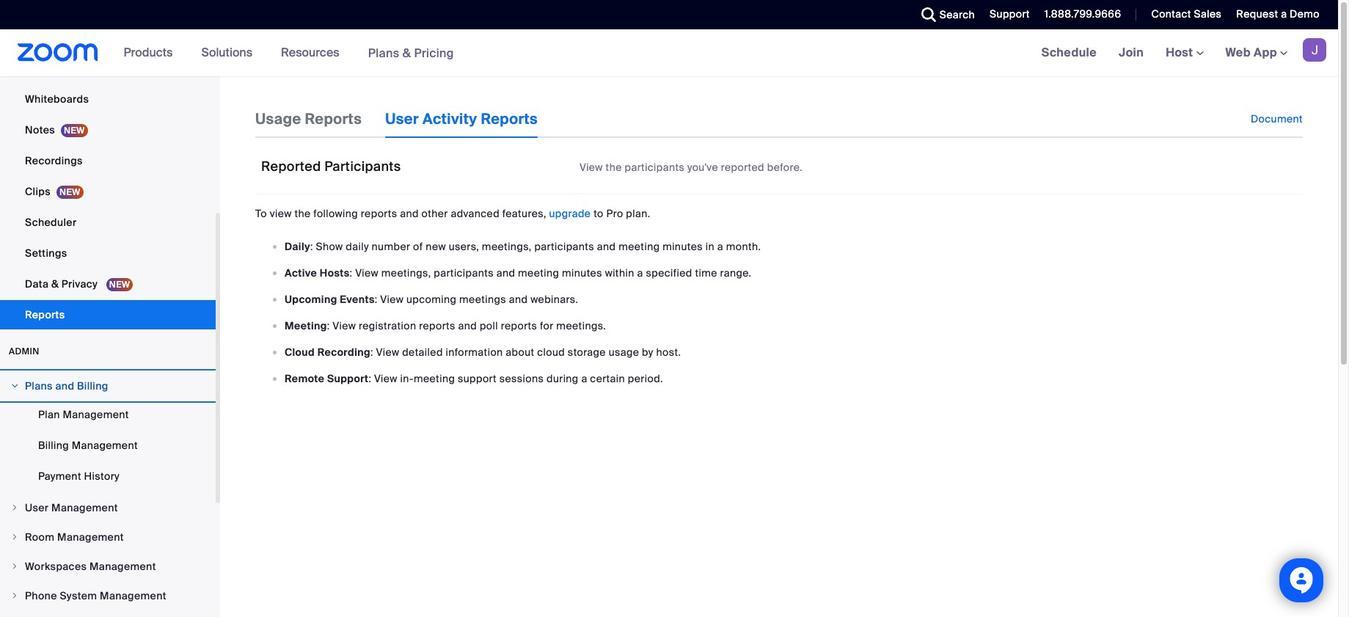 Task type: vqa. For each thing, say whether or not it's contained in the screenshot.


Task type: locate. For each thing, give the bounding box(es) containing it.
resources
[[281, 45, 340, 60]]

view up registration
[[380, 293, 404, 306]]

room management menu item
[[0, 523, 216, 551]]

2 horizontal spatial participants
[[625, 161, 685, 174]]

and up the within
[[597, 240, 616, 253]]

: up registration
[[375, 293, 378, 306]]

1 vertical spatial meetings,
[[382, 266, 431, 280]]

right image left workspaces
[[10, 562, 19, 571]]

plan management
[[38, 408, 129, 421]]

support right search at the right top of the page
[[990, 7, 1030, 21]]

data & privacy
[[25, 277, 100, 291]]

right image for workspaces management
[[10, 562, 19, 571]]

privacy
[[62, 277, 98, 291]]

: for support
[[369, 372, 372, 385]]

1 horizontal spatial meetings,
[[482, 240, 532, 253]]

& left pricing
[[403, 45, 411, 61]]

solutions
[[201, 45, 253, 60]]

billing up plan management
[[77, 379, 108, 393]]

1 right image from the top
[[10, 382, 19, 390]]

1 horizontal spatial the
[[606, 161, 622, 174]]

by
[[642, 346, 654, 359]]

management for workspaces management
[[90, 560, 156, 573]]

other
[[422, 207, 448, 220]]

management for user management
[[51, 501, 118, 515]]

host
[[1166, 45, 1197, 60]]

0 horizontal spatial billing
[[38, 439, 69, 452]]

new
[[426, 240, 446, 253]]

reports up about
[[501, 319, 538, 332]]

1 vertical spatial user
[[25, 501, 49, 515]]

activity
[[423, 109, 477, 128]]

the right view
[[295, 207, 311, 220]]

plans and billing
[[25, 379, 108, 393]]

workspaces
[[25, 560, 87, 573]]

right image left room
[[10, 533, 19, 542]]

scheduler link
[[0, 208, 216, 237]]

and inside "menu item"
[[55, 379, 74, 393]]

devices
[[72, 62, 112, 75]]

and
[[400, 207, 419, 220], [597, 240, 616, 253], [497, 266, 515, 280], [509, 293, 528, 306], [458, 319, 477, 332], [55, 379, 74, 393]]

1 horizontal spatial billing
[[77, 379, 108, 393]]

month.
[[726, 240, 762, 253]]

right image inside phone system management menu item
[[10, 592, 19, 600]]

advanced
[[451, 207, 500, 220]]

management down workspaces management menu item
[[100, 589, 166, 603]]

1 vertical spatial billing
[[38, 439, 69, 452]]

show
[[316, 240, 343, 253]]

: up events
[[350, 266, 353, 280]]

host button
[[1166, 45, 1204, 60]]

0 vertical spatial user
[[385, 109, 419, 128]]

user right right icon at left
[[25, 501, 49, 515]]

number
[[372, 240, 411, 253]]

1 horizontal spatial user
[[385, 109, 419, 128]]

within
[[605, 266, 635, 280]]

request a demo
[[1237, 7, 1320, 21]]

reports up number
[[361, 207, 397, 220]]

join
[[1119, 45, 1144, 60]]

support
[[990, 7, 1030, 21], [327, 372, 369, 385]]

reports down upcoming events : view upcoming meetings and webinars.
[[419, 319, 456, 332]]

1 horizontal spatial meeting
[[518, 266, 560, 280]]

upcoming events : view upcoming meetings and webinars.
[[285, 293, 579, 306]]

: for hosts
[[350, 266, 353, 280]]

0 vertical spatial billing
[[77, 379, 108, 393]]

personal menu menu
[[0, 0, 216, 331]]

request a demo link
[[1226, 0, 1339, 29], [1237, 7, 1320, 21]]

view down "daily"
[[355, 266, 379, 280]]

0 horizontal spatial &
[[51, 277, 59, 291]]

daily
[[285, 240, 310, 253]]

0 horizontal spatial reports
[[361, 207, 397, 220]]

admin
[[9, 346, 39, 357]]

: left in-
[[369, 372, 372, 385]]

plans up plan
[[25, 379, 53, 393]]

notes link
[[0, 115, 216, 145]]

information
[[446, 346, 503, 359]]

plan management link
[[0, 400, 216, 429]]

search button
[[911, 0, 979, 29]]

meeting up the within
[[619, 240, 660, 253]]

user inside menu item
[[25, 501, 49, 515]]

plans
[[368, 45, 400, 61], [25, 379, 53, 393]]

2 horizontal spatial meeting
[[619, 240, 660, 253]]

search
[[940, 8, 976, 21]]

2 right image from the top
[[10, 533, 19, 542]]

meetings, up active hosts : view meetings, participants and meeting minutes within a specified time range.
[[482, 240, 532, 253]]

0 horizontal spatial reports
[[25, 308, 65, 321]]

management down plans and billing "menu item"
[[63, 408, 129, 421]]

right image down the admin
[[10, 382, 19, 390]]

user inside tabs of report home tab list
[[385, 109, 419, 128]]

and down the daily : show daily number of new users, meetings, participants and meeting minutes in a month.
[[497, 266, 515, 280]]

user left activity
[[385, 109, 419, 128]]

right image inside plans and billing "menu item"
[[10, 382, 19, 390]]

web app button
[[1226, 45, 1288, 60]]

banner
[[0, 29, 1339, 77]]

2 vertical spatial meeting
[[414, 372, 455, 385]]

payment history
[[38, 470, 120, 483]]

meetings navigation
[[1031, 29, 1339, 77]]

products
[[124, 45, 173, 60]]

minutes left the within
[[562, 266, 603, 280]]

sales
[[1195, 7, 1222, 21]]

1 horizontal spatial minutes
[[663, 240, 703, 253]]

1 horizontal spatial participants
[[535, 240, 595, 253]]

plans and billing menu
[[0, 400, 216, 493]]

and left other
[[400, 207, 419, 220]]

view for information
[[376, 346, 400, 359]]

1 vertical spatial &
[[51, 277, 59, 291]]

you've
[[688, 161, 719, 174]]

upgrade link
[[549, 207, 591, 220]]

personal devices
[[25, 62, 112, 75]]

minutes left in
[[663, 240, 703, 253]]

1 vertical spatial meeting
[[518, 266, 560, 280]]

upgrade
[[549, 207, 591, 220]]

host.
[[657, 346, 681, 359]]

0 vertical spatial support
[[990, 7, 1030, 21]]

right image inside workspaces management menu item
[[10, 562, 19, 571]]

right image
[[10, 382, 19, 390], [10, 533, 19, 542], [10, 562, 19, 571], [10, 592, 19, 600]]

plans inside product information navigation
[[368, 45, 400, 61]]

0 horizontal spatial participants
[[434, 266, 494, 280]]

data & privacy link
[[0, 269, 216, 299]]

phone system management menu item
[[0, 582, 216, 610]]

user
[[385, 109, 419, 128], [25, 501, 49, 515]]

view down registration
[[376, 346, 400, 359]]

plans inside plans and billing "menu item"
[[25, 379, 53, 393]]

0 vertical spatial &
[[403, 45, 411, 61]]

web app
[[1226, 45, 1278, 60]]

& right data
[[51, 277, 59, 291]]

0 horizontal spatial user
[[25, 501, 49, 515]]

meeting down the daily : show daily number of new users, meetings, participants and meeting minutes in a month.
[[518, 266, 560, 280]]

0 vertical spatial minutes
[[663, 240, 703, 253]]

participants
[[325, 158, 401, 175]]

1 vertical spatial plans
[[25, 379, 53, 393]]

management up workspaces management
[[57, 531, 124, 544]]

management up 'room management'
[[51, 501, 118, 515]]

settings
[[25, 247, 67, 260]]

management for billing management
[[72, 439, 138, 452]]

time
[[695, 266, 718, 280]]

& inside personal menu menu
[[51, 277, 59, 291]]

& inside product information navigation
[[403, 45, 411, 61]]

4 right image from the top
[[10, 592, 19, 600]]

reports for following
[[361, 207, 397, 220]]

room
[[25, 531, 55, 544]]

1 vertical spatial support
[[327, 372, 369, 385]]

view left in-
[[374, 372, 398, 385]]

reports up reported participants
[[305, 109, 362, 128]]

1 horizontal spatial &
[[403, 45, 411, 61]]

and up plan
[[55, 379, 74, 393]]

0 vertical spatial plans
[[368, 45, 400, 61]]

0 vertical spatial participants
[[625, 161, 685, 174]]

and left poll
[[458, 319, 477, 332]]

management up phone system management menu item
[[90, 560, 156, 573]]

: down registration
[[371, 346, 374, 359]]

remote support : view in-meeting support sessions during a certain period.
[[285, 372, 664, 385]]

0 horizontal spatial the
[[295, 207, 311, 220]]

right image for room management
[[10, 533, 19, 542]]

participants
[[625, 161, 685, 174], [535, 240, 595, 253], [434, 266, 494, 280]]

meeting
[[619, 240, 660, 253], [518, 266, 560, 280], [414, 372, 455, 385]]

:
[[310, 240, 313, 253], [350, 266, 353, 280], [375, 293, 378, 306], [327, 319, 330, 332], [371, 346, 374, 359], [369, 372, 372, 385]]

: for recording
[[371, 346, 374, 359]]

demo
[[1290, 7, 1320, 21]]

meetings, down the of
[[382, 266, 431, 280]]

reports for registration
[[419, 319, 456, 332]]

billing down plan
[[38, 439, 69, 452]]

a right during
[[582, 372, 588, 385]]

participants down upgrade
[[535, 240, 595, 253]]

following
[[314, 207, 358, 220]]

sessions
[[500, 372, 544, 385]]

1 horizontal spatial reports
[[419, 319, 456, 332]]

: for events
[[375, 293, 378, 306]]

user activity reports
[[385, 109, 538, 128]]

registration
[[359, 319, 417, 332]]

and down active hosts : view meetings, participants and meeting minutes within a specified time range.
[[509, 293, 528, 306]]

support link
[[979, 0, 1034, 29], [990, 7, 1030, 21]]

meetings,
[[482, 240, 532, 253], [382, 266, 431, 280]]

participants left you've
[[625, 161, 685, 174]]

workspaces management menu item
[[0, 553, 216, 581]]

plans left pricing
[[368, 45, 400, 61]]

& for pricing
[[403, 45, 411, 61]]

1 horizontal spatial plans
[[368, 45, 400, 61]]

billing inside "menu item"
[[77, 379, 108, 393]]

billing management
[[38, 439, 138, 452]]

view
[[580, 161, 603, 174], [355, 266, 379, 280], [380, 293, 404, 306], [333, 319, 356, 332], [376, 346, 400, 359], [374, 372, 398, 385]]

0 horizontal spatial plans
[[25, 379, 53, 393]]

participants down users,
[[434, 266, 494, 280]]

specified
[[646, 266, 693, 280]]

profile picture image
[[1304, 38, 1327, 62]]

resources button
[[281, 29, 346, 76]]

right image inside room management menu item
[[10, 533, 19, 542]]

reports down data
[[25, 308, 65, 321]]

meeting down detailed
[[414, 372, 455, 385]]

payment
[[38, 470, 81, 483]]

app
[[1254, 45, 1278, 60]]

0 horizontal spatial minutes
[[562, 266, 603, 280]]

management up history
[[72, 439, 138, 452]]

1 horizontal spatial support
[[990, 7, 1030, 21]]

right image left phone
[[10, 592, 19, 600]]

3 right image from the top
[[10, 562, 19, 571]]

support down recording on the left bottom
[[327, 372, 369, 385]]

reports right activity
[[481, 109, 538, 128]]

hosts
[[320, 266, 350, 280]]

schedule
[[1042, 45, 1097, 60]]

the up pro at the top left
[[606, 161, 622, 174]]



Task type: describe. For each thing, give the bounding box(es) containing it.
: up recording on the left bottom
[[327, 319, 330, 332]]

side navigation navigation
[[0, 0, 220, 617]]

billing inside menu
[[38, 439, 69, 452]]

to
[[255, 207, 267, 220]]

payment history link
[[0, 462, 216, 491]]

system
[[60, 589, 97, 603]]

data
[[25, 277, 49, 291]]

reports link
[[0, 300, 216, 330]]

product information navigation
[[113, 29, 465, 77]]

in
[[706, 240, 715, 253]]

right image
[[10, 504, 19, 512]]

storage
[[568, 346, 606, 359]]

1 vertical spatial minutes
[[562, 266, 603, 280]]

upcoming
[[407, 293, 457, 306]]

settings link
[[0, 239, 216, 268]]

& for privacy
[[51, 277, 59, 291]]

recordings
[[25, 154, 83, 167]]

to
[[594, 207, 604, 220]]

right image for plans and billing
[[10, 382, 19, 390]]

0 vertical spatial the
[[606, 161, 622, 174]]

pricing
[[414, 45, 454, 61]]

0 vertical spatial meetings,
[[482, 240, 532, 253]]

poll
[[480, 319, 498, 332]]

1 vertical spatial participants
[[535, 240, 595, 253]]

management for plan management
[[63, 408, 129, 421]]

recording
[[318, 346, 371, 359]]

usage reports link
[[255, 100, 362, 138]]

0 horizontal spatial meetings,
[[382, 266, 431, 280]]

before.
[[768, 161, 803, 174]]

personal devices link
[[0, 54, 216, 83]]

for
[[540, 319, 554, 332]]

plans & pricing
[[368, 45, 454, 61]]

period.
[[628, 372, 664, 385]]

remote
[[285, 372, 325, 385]]

join link
[[1108, 29, 1155, 76]]

active
[[285, 266, 317, 280]]

management for room management
[[57, 531, 124, 544]]

whiteboards link
[[0, 84, 216, 114]]

notes
[[25, 123, 55, 137]]

view for meeting
[[374, 372, 398, 385]]

view up recording on the left bottom
[[333, 319, 356, 332]]

meeting
[[285, 319, 327, 332]]

pro
[[607, 207, 624, 220]]

view the participants you've reported before.
[[580, 161, 803, 174]]

of
[[413, 240, 423, 253]]

meetings
[[459, 293, 507, 306]]

range.
[[720, 266, 752, 280]]

a right in
[[718, 240, 724, 253]]

plans for plans & pricing
[[368, 45, 400, 61]]

in-
[[400, 372, 414, 385]]

right image for phone system management
[[10, 592, 19, 600]]

a right the within
[[637, 266, 643, 280]]

reported participants
[[261, 158, 401, 175]]

usage reports
[[255, 109, 362, 128]]

0 horizontal spatial meeting
[[414, 372, 455, 385]]

history
[[84, 470, 120, 483]]

billing management link
[[0, 431, 216, 460]]

view up to
[[580, 161, 603, 174]]

banner containing products
[[0, 29, 1339, 77]]

features,
[[503, 207, 547, 220]]

clips
[[25, 185, 51, 198]]

workspaces management
[[25, 560, 156, 573]]

user for user management
[[25, 501, 49, 515]]

reports inside personal menu menu
[[25, 308, 65, 321]]

request
[[1237, 7, 1279, 21]]

user activity reports link
[[385, 100, 538, 138]]

1 vertical spatial the
[[295, 207, 311, 220]]

0 vertical spatial meeting
[[619, 240, 660, 253]]

certain
[[590, 372, 625, 385]]

usage
[[255, 109, 301, 128]]

document
[[1251, 112, 1304, 126]]

user management menu item
[[0, 494, 216, 522]]

0 horizontal spatial support
[[327, 372, 369, 385]]

view
[[270, 207, 292, 220]]

contact
[[1152, 7, 1192, 21]]

tabs of report home tab list
[[255, 100, 562, 138]]

1 horizontal spatial reports
[[305, 109, 362, 128]]

cloud recording : view detailed information about cloud storage usage by host.
[[285, 346, 681, 359]]

zoom logo image
[[18, 43, 98, 62]]

users,
[[449, 240, 479, 253]]

upcoming
[[285, 293, 337, 306]]

: left show
[[310, 240, 313, 253]]

plans for plans and billing
[[25, 379, 53, 393]]

phone system management
[[25, 589, 166, 603]]

2 horizontal spatial reports
[[481, 109, 538, 128]]

products button
[[124, 29, 179, 76]]

usage
[[609, 346, 640, 359]]

admin menu menu
[[0, 372, 216, 617]]

user for user activity reports
[[385, 109, 419, 128]]

active hosts : view meetings, participants and meeting minutes within a specified time range.
[[285, 266, 752, 280]]

phone
[[25, 589, 57, 603]]

during
[[547, 372, 579, 385]]

support
[[458, 372, 497, 385]]

2 vertical spatial participants
[[434, 266, 494, 280]]

recordings link
[[0, 146, 216, 175]]

to view the following reports and other advanced features, upgrade to pro plan.
[[255, 207, 651, 220]]

a left demo
[[1282, 7, 1288, 21]]

meetings.
[[557, 319, 606, 332]]

plan.
[[626, 207, 651, 220]]

web
[[1226, 45, 1251, 60]]

2 horizontal spatial reports
[[501, 319, 538, 332]]

scheduler
[[25, 216, 77, 229]]

daily
[[346, 240, 369, 253]]

reported
[[721, 161, 765, 174]]

personal
[[25, 62, 69, 75]]

document link
[[1251, 100, 1304, 138]]

view for participants
[[355, 266, 379, 280]]

about
[[506, 346, 535, 359]]

solutions button
[[201, 29, 259, 76]]

plans and billing menu item
[[0, 372, 216, 400]]

view for meetings
[[380, 293, 404, 306]]

cloud
[[285, 346, 315, 359]]



